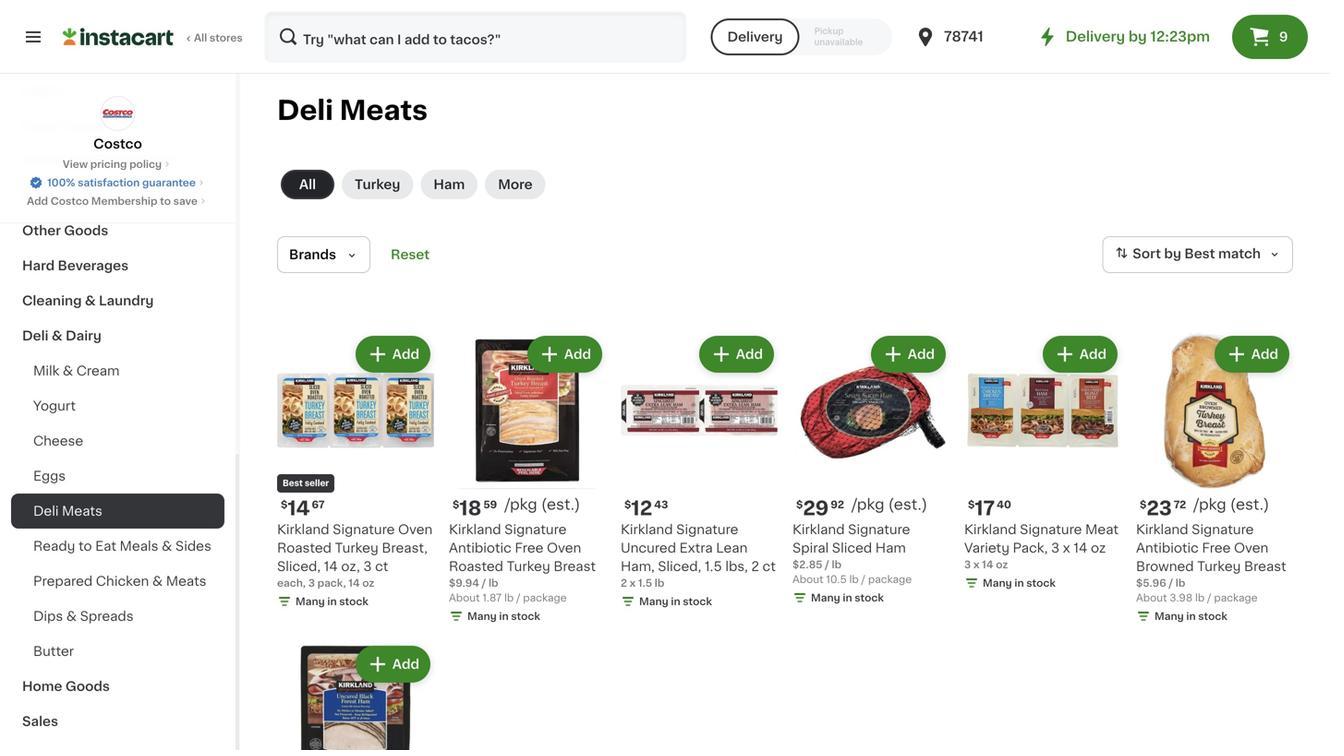 Task type: vqa. For each thing, say whether or not it's contained in the screenshot.


Task type: describe. For each thing, give the bounding box(es) containing it.
pack,
[[1013, 542, 1048, 555]]

other
[[22, 224, 61, 237]]

add button for kirkland signature uncured extra lean ham, sliced, 1.5 lbs, 2 ct
[[701, 338, 772, 371]]

lbs,
[[725, 561, 748, 574]]

/pkg for 23
[[1194, 498, 1226, 513]]

breast for 18
[[554, 561, 596, 574]]

home
[[22, 681, 62, 694]]

& for laundry
[[85, 295, 96, 308]]

by for sort
[[1164, 248, 1181, 261]]

cleaning & laundry link
[[11, 284, 224, 319]]

package inside kirkland signature spiral sliced ham $2.85 / lb about 10.5 lb / package
[[868, 575, 912, 585]]

lean
[[716, 542, 748, 555]]

$ for 18
[[453, 500, 459, 510]]

prepared
[[33, 575, 93, 588]]

brands button
[[277, 236, 370, 273]]

membership
[[91, 196, 157, 206]]

antibiotic for 23
[[1136, 542, 1199, 555]]

sort by
[[1133, 248, 1181, 261]]

add button for kirkland signature spiral sliced ham
[[873, 338, 944, 371]]

more
[[498, 178, 533, 191]]

3 right oz,
[[363, 561, 372, 574]]

many down ham,
[[639, 597, 668, 607]]

$5.96
[[1136, 579, 1166, 589]]

sliced, for 14
[[277, 561, 321, 574]]

breast for 23
[[1244, 561, 1286, 574]]

/pkg for 18
[[505, 498, 537, 513]]

view pricing policy link
[[63, 157, 173, 172]]

67
[[312, 500, 325, 510]]

lb right 1.87 at the bottom of the page
[[504, 593, 514, 604]]

oz,
[[341, 561, 360, 574]]

hard beverages
[[22, 260, 128, 272]]

turkey inside kirkland signature antibiotic free oven roasted turkey breast $9.94 / lb about 1.87 lb / package
[[507, 561, 550, 574]]

92
[[831, 500, 844, 510]]

1 horizontal spatial 1.5
[[705, 561, 722, 574]]

other goods link
[[11, 213, 224, 248]]

Search field
[[266, 13, 685, 61]]

0 horizontal spatial costco
[[51, 196, 89, 206]]

meats inside 'link'
[[62, 505, 102, 518]]

1 horizontal spatial to
[[160, 196, 171, 206]]

home goods link
[[11, 670, 224, 705]]

add for kirkland signature antibiotic free oven browned turkey breast
[[1251, 348, 1278, 361]]

save
[[173, 196, 198, 206]]

2 horizontal spatial x
[[1063, 542, 1070, 555]]

roasted inside kirkland signature oven roasted turkey breast, sliced, 14 oz, 3 ct each, 3 pack, 14 oz
[[277, 542, 332, 555]]

liquor
[[22, 84, 65, 97]]

deli & dairy
[[22, 330, 101, 343]]

3 down variety
[[964, 560, 971, 570]]

/ up 1.87 at the bottom of the page
[[482, 579, 486, 589]]

1 vertical spatial oz
[[996, 560, 1008, 570]]

roasted inside kirkland signature antibiotic free oven roasted turkey breast $9.94 / lb about 1.87 lb / package
[[449, 561, 503, 574]]

guarantee
[[142, 178, 196, 188]]

& for cream
[[63, 365, 73, 378]]

browned
[[1136, 561, 1194, 574]]

10.5
[[826, 575, 847, 585]]

many down 10.5
[[811, 593, 840, 604]]

(est.) for 29
[[888, 498, 927, 513]]

1 vertical spatial 2
[[621, 579, 627, 589]]

14 down oz,
[[348, 579, 360, 589]]

14 down "meat"
[[1073, 542, 1088, 555]]

dips
[[33, 611, 63, 623]]

sales link
[[11, 705, 224, 740]]

kirkland for breast,
[[277, 524, 329, 537]]

deli & dairy link
[[11, 319, 224, 354]]

hard beverages link
[[11, 248, 224, 284]]

43
[[654, 500, 668, 510]]

milk
[[33, 365, 59, 378]]

ready to eat meals & sides link
[[11, 529, 224, 564]]

29
[[803, 499, 829, 519]]

& right chicken
[[152, 575, 163, 588]]

yogurt
[[33, 400, 76, 413]]

paper goods
[[22, 119, 109, 132]]

turkey inside kirkland signature oven roasted turkey breast, sliced, 14 oz, 3 ct each, 3 pack, 14 oz
[[335, 542, 378, 555]]

signature for $2.85
[[848, 524, 910, 537]]

delivery for delivery by 12:23pm
[[1066, 30, 1125, 43]]

eggs link
[[11, 459, 224, 494]]

product group containing 14
[[277, 333, 434, 613]]

2 horizontal spatial oz
[[1091, 542, 1106, 555]]

best for best seller
[[283, 480, 303, 488]]

add for kirkland signature spiral sliced ham
[[908, 348, 935, 361]]

view
[[63, 159, 88, 169]]

chicken
[[96, 575, 149, 588]]

hard
[[22, 260, 55, 272]]

liquor link
[[11, 73, 224, 108]]

$ for 23
[[1140, 500, 1147, 510]]

by for delivery
[[1129, 30, 1147, 43]]

many down variety
[[983, 579, 1012, 589]]

add button for kirkland signature antibiotic free oven browned turkey breast
[[1216, 338, 1288, 371]]

goods for home goods
[[65, 681, 110, 694]]

kirkland signature spiral sliced ham $2.85 / lb about 10.5 lb / package
[[792, 524, 912, 585]]

72
[[1174, 500, 1186, 510]]

3.98
[[1170, 593, 1193, 604]]

14 up pack,
[[324, 561, 338, 574]]

turkey inside kirkland signature antibiotic free oven browned turkey breast $5.96 / lb about 3.98 lb / package
[[1197, 561, 1241, 574]]

/ right 10.5
[[861, 575, 866, 585]]

package for 23
[[1214, 593, 1258, 604]]

add costco membership to save
[[27, 196, 198, 206]]

59
[[483, 500, 497, 510]]

23
[[1147, 499, 1172, 519]]

kirkland signature antibiotic free oven roasted turkey breast $9.94 / lb about 1.87 lb / package
[[449, 524, 596, 604]]

2 horizontal spatial meats
[[340, 97, 428, 124]]

costco link
[[93, 96, 142, 153]]

brands
[[289, 248, 336, 261]]

free for 23
[[1202, 542, 1231, 555]]

1.87
[[482, 593, 502, 604]]

dips & spreads link
[[11, 599, 224, 635]]

lb up 3.98
[[1176, 579, 1185, 589]]

sales
[[22, 716, 58, 729]]

ready
[[33, 540, 75, 553]]

prepared chicken & meats link
[[11, 564, 224, 599]]

sides
[[175, 540, 211, 553]]

kirkland for browned
[[1136, 524, 1188, 537]]

kirkland for $2.85
[[792, 524, 845, 537]]

lb right 3.98
[[1195, 593, 1205, 604]]

personal
[[84, 154, 142, 167]]

cheese link
[[11, 424, 224, 459]]

home goods
[[22, 681, 110, 694]]

care
[[145, 154, 177, 167]]

0 vertical spatial deli
[[277, 97, 333, 124]]

deli meats inside 'link'
[[33, 505, 102, 518]]

lb inside kirkland signature uncured extra lean ham, sliced, 1.5 lbs, 2 ct 2 x 1.5 lb
[[655, 579, 664, 589]]

lb up 10.5
[[832, 560, 841, 570]]

$ 23 72 /pkg (est.)
[[1140, 498, 1269, 519]]

lb up 1.87 at the bottom of the page
[[489, 579, 498, 589]]

kirkland signature uncured extra lean ham, sliced, 1.5 lbs, 2 ct 2 x 1.5 lb
[[621, 524, 776, 589]]

oz inside kirkland signature oven roasted turkey breast, sliced, 14 oz, 3 ct each, 3 pack, 14 oz
[[362, 579, 374, 589]]

many down each,
[[296, 597, 325, 607]]

100%
[[47, 178, 75, 188]]

1 vertical spatial to
[[79, 540, 92, 553]]

milk & cream
[[33, 365, 120, 378]]

product group containing 17
[[964, 333, 1121, 595]]

kirkland signature meat variety pack, 3 x 14 oz 3 x 14 oz
[[964, 524, 1119, 570]]

deli for the deli & dairy link
[[22, 330, 48, 343]]

1 horizontal spatial meats
[[166, 575, 206, 588]]

signature for 3
[[1020, 524, 1082, 537]]

kirkland for 3
[[964, 524, 1017, 537]]

add costco membership to save link
[[27, 194, 209, 209]]

breast,
[[382, 542, 428, 555]]

variety
[[964, 542, 1010, 555]]

beverages
[[58, 260, 128, 272]]

goods for other goods
[[64, 224, 108, 237]]

/pkg for 29
[[852, 498, 884, 513]]

all for all stores
[[194, 33, 207, 43]]

laundry
[[99, 295, 154, 308]]

product group containing 29
[[792, 333, 950, 610]]

package for 18
[[523, 593, 567, 604]]



Task type: locate. For each thing, give the bounding box(es) containing it.
antibiotic up '$9.94'
[[449, 542, 512, 555]]

costco up personal
[[93, 138, 142, 151]]

turkey right 'browned'
[[1197, 561, 1241, 574]]

1 $ from the left
[[281, 500, 288, 510]]

1 horizontal spatial ct
[[763, 561, 776, 574]]

$ left 92
[[796, 500, 803, 510]]

0 vertical spatial ham
[[434, 178, 465, 191]]

about down '$9.94'
[[449, 593, 480, 604]]

turkey link
[[342, 170, 413, 200]]

2 horizontal spatial /pkg
[[1194, 498, 1226, 513]]

add for kirkland signature antibiotic free oven roasted turkey breast
[[564, 348, 591, 361]]

roasted
[[277, 542, 332, 555], [449, 561, 503, 574]]

1 vertical spatial best
[[283, 480, 303, 488]]

best inside field
[[1184, 248, 1215, 261]]

add for kirkland signature meat variety pack, 3 x 14 oz
[[1080, 348, 1107, 361]]

14 down variety
[[982, 560, 993, 570]]

0 vertical spatial by
[[1129, 30, 1147, 43]]

$ left 59
[[453, 500, 459, 510]]

seller
[[305, 480, 329, 488]]

ready to eat meals & sides
[[33, 540, 211, 553]]

3 right pack,
[[1051, 542, 1060, 555]]

1 vertical spatial ham
[[875, 542, 906, 555]]

view pricing policy
[[63, 159, 162, 169]]

4 kirkland from the left
[[792, 524, 845, 537]]

4 $ from the left
[[796, 500, 803, 510]]

service type group
[[711, 18, 892, 55]]

0 horizontal spatial oz
[[362, 579, 374, 589]]

uncured
[[621, 542, 676, 555]]

product group containing add
[[277, 643, 434, 751]]

kirkland down 23
[[1136, 524, 1188, 537]]

x inside kirkland signature uncured extra lean ham, sliced, 1.5 lbs, 2 ct 2 x 1.5 lb
[[630, 579, 636, 589]]

/ right 3.98
[[1207, 593, 1211, 604]]

oven for 18
[[547, 542, 581, 555]]

1 horizontal spatial oven
[[547, 542, 581, 555]]

stock
[[1026, 579, 1056, 589], [855, 593, 884, 604], [339, 597, 368, 607], [683, 597, 712, 607], [511, 612, 540, 622], [1198, 612, 1227, 622]]

(est.) for 18
[[541, 498, 580, 513]]

$ inside $ 18 59 /pkg (est.)
[[453, 500, 459, 510]]

cream
[[76, 365, 120, 378]]

6 signature from the left
[[1192, 524, 1254, 537]]

each,
[[277, 579, 306, 589]]

$ inside $ 17 40
[[968, 500, 975, 510]]

$ left 40
[[968, 500, 975, 510]]

1.5 left "lbs,"
[[705, 561, 722, 574]]

all
[[194, 33, 207, 43], [299, 178, 316, 191]]

deli
[[277, 97, 333, 124], [22, 330, 48, 343], [33, 505, 59, 518]]

x down variety
[[973, 560, 980, 570]]

1 horizontal spatial deli meats
[[277, 97, 428, 124]]

prepared chicken & meats
[[33, 575, 206, 588]]

1 horizontal spatial x
[[973, 560, 980, 570]]

extra
[[679, 542, 713, 555]]

0 vertical spatial costco
[[93, 138, 142, 151]]

wine link
[[11, 178, 224, 213]]

ct inside kirkland signature oven roasted turkey breast, sliced, 14 oz, 3 ct each, 3 pack, 14 oz
[[375, 561, 388, 574]]

$ inside $ 12 43
[[624, 500, 631, 510]]

$29.92 per package (estimated) element
[[792, 497, 950, 521]]

0 horizontal spatial sliced,
[[277, 561, 321, 574]]

0 vertical spatial 2
[[751, 561, 759, 574]]

cheese
[[33, 435, 83, 448]]

meats up turkey link
[[340, 97, 428, 124]]

breast inside kirkland signature antibiotic free oven browned turkey breast $5.96 / lb about 3.98 lb / package
[[1244, 561, 1286, 574]]

& left sides
[[162, 540, 172, 553]]

14 left 67
[[288, 499, 310, 519]]

policy
[[129, 159, 162, 169]]

1 vertical spatial by
[[1164, 248, 1181, 261]]

2 down ham,
[[621, 579, 627, 589]]

$ for 17
[[968, 500, 975, 510]]

oven inside kirkland signature antibiotic free oven browned turkey breast $5.96 / lb about 3.98 lb / package
[[1234, 542, 1269, 555]]

kirkland up the spiral
[[792, 524, 845, 537]]

1 vertical spatial x
[[973, 560, 980, 570]]

deli up milk
[[22, 330, 48, 343]]

product group containing 18
[[449, 333, 606, 628]]

product group containing 23
[[1136, 333, 1293, 628]]

1 horizontal spatial sliced,
[[658, 561, 701, 574]]

sliced, inside kirkland signature uncured extra lean ham, sliced, 1.5 lbs, 2 ct 2 x 1.5 lb
[[658, 561, 701, 574]]

kirkland up variety
[[964, 524, 1017, 537]]

signature inside kirkland signature uncured extra lean ham, sliced, 1.5 lbs, 2 ct 2 x 1.5 lb
[[676, 524, 738, 537]]

1 vertical spatial all
[[299, 178, 316, 191]]

0 horizontal spatial ham
[[434, 178, 465, 191]]

/ down 'browned'
[[1169, 579, 1173, 589]]

delivery by 12:23pm
[[1066, 30, 1210, 43]]

$ inside $ 14 67
[[281, 500, 288, 510]]

0 horizontal spatial ct
[[375, 561, 388, 574]]

costco
[[93, 138, 142, 151], [51, 196, 89, 206]]

kirkland signature oven roasted turkey breast, sliced, 14 oz, 3 ct each, 3 pack, 14 oz
[[277, 524, 433, 589]]

signature inside the kirkland signature meat variety pack, 3 x 14 oz 3 x 14 oz
[[1020, 524, 1082, 537]]

signature up oz,
[[333, 524, 395, 537]]

& for personal
[[70, 154, 80, 167]]

kirkland inside kirkland signature antibiotic free oven browned turkey breast $5.96 / lb about 3.98 lb / package
[[1136, 524, 1188, 537]]

kirkland inside kirkland signature antibiotic free oven roasted turkey breast $9.94 / lb about 1.87 lb / package
[[449, 524, 501, 537]]

many
[[983, 579, 1012, 589], [811, 593, 840, 604], [296, 597, 325, 607], [639, 597, 668, 607], [467, 612, 497, 622], [1155, 612, 1184, 622]]

2 vertical spatial deli
[[33, 505, 59, 518]]

dairy
[[66, 330, 101, 343]]

1 antibiotic from the left
[[449, 542, 512, 555]]

ham inside ham link
[[434, 178, 465, 191]]

sliced, up each,
[[277, 561, 321, 574]]

/ right 1.87 at the bottom of the page
[[516, 593, 520, 604]]

add
[[27, 196, 48, 206], [392, 348, 419, 361], [564, 348, 591, 361], [736, 348, 763, 361], [908, 348, 935, 361], [1080, 348, 1107, 361], [1251, 348, 1278, 361], [392, 659, 419, 671]]

5 kirkland from the left
[[964, 524, 1017, 537]]

0 vertical spatial meats
[[340, 97, 428, 124]]

satisfaction
[[78, 178, 140, 188]]

ct for 14
[[375, 561, 388, 574]]

sliced, for 12
[[658, 561, 701, 574]]

78741 button
[[914, 11, 1025, 63]]

2 vertical spatial goods
[[65, 681, 110, 694]]

0 vertical spatial oz
[[1091, 542, 1106, 555]]

0 vertical spatial all
[[194, 33, 207, 43]]

0 horizontal spatial by
[[1129, 30, 1147, 43]]

free down '$23.72 per package (estimated)' "element"
[[1202, 542, 1231, 555]]

ham link
[[421, 170, 478, 200]]

to down guarantee
[[160, 196, 171, 206]]

oven for 23
[[1234, 542, 1269, 555]]

2 vertical spatial x
[[630, 579, 636, 589]]

5 $ from the left
[[968, 500, 975, 510]]

1 horizontal spatial oz
[[996, 560, 1008, 570]]

all left stores
[[194, 33, 207, 43]]

(est.) inside $ 23 72 /pkg (est.)
[[1230, 498, 1269, 513]]

add button
[[357, 338, 429, 371], [529, 338, 600, 371], [701, 338, 772, 371], [873, 338, 944, 371], [1044, 338, 1116, 371], [1216, 338, 1288, 371], [357, 648, 429, 682]]

all for all
[[299, 178, 316, 191]]

signature for roasted
[[504, 524, 567, 537]]

deli meats link
[[11, 494, 224, 529]]

None search field
[[264, 11, 687, 63]]

0 horizontal spatial (est.)
[[541, 498, 580, 513]]

0 horizontal spatial /pkg
[[505, 498, 537, 513]]

2 sliced, from the left
[[658, 561, 701, 574]]

2 horizontal spatial about
[[1136, 593, 1167, 604]]

18
[[459, 499, 482, 519]]

1 free from the left
[[515, 542, 544, 555]]

kirkland inside the kirkland signature meat variety pack, 3 x 14 oz 3 x 14 oz
[[964, 524, 1017, 537]]

9
[[1279, 30, 1288, 43]]

0 horizontal spatial 1.5
[[638, 579, 652, 589]]

$ 12 43
[[624, 499, 668, 519]]

antibiotic up 'browned'
[[1136, 542, 1199, 555]]

2 horizontal spatial (est.)
[[1230, 498, 1269, 513]]

$ inside $ 29 92 /pkg (est.)
[[796, 500, 803, 510]]

0 horizontal spatial to
[[79, 540, 92, 553]]

package inside kirkland signature antibiotic free oven roasted turkey breast $9.94 / lb about 1.87 lb / package
[[523, 593, 567, 604]]

2 (est.) from the left
[[888, 498, 927, 513]]

goods right home
[[65, 681, 110, 694]]

sliced,
[[277, 561, 321, 574], [658, 561, 701, 574]]

meat
[[1085, 524, 1119, 537]]

oven down $18.59 per package (estimated) element
[[547, 542, 581, 555]]

goods up 'health & personal care'
[[64, 119, 109, 132]]

2 kirkland from the left
[[449, 524, 501, 537]]

about for 18
[[449, 593, 480, 604]]

1 horizontal spatial package
[[868, 575, 912, 585]]

signature inside kirkland signature antibiotic free oven roasted turkey breast $9.94 / lb about 1.87 lb / package
[[504, 524, 567, 537]]

3 signature from the left
[[676, 524, 738, 537]]

1 vertical spatial roasted
[[449, 561, 503, 574]]

kirkland down $ 14 67
[[277, 524, 329, 537]]

about inside kirkland signature antibiotic free oven roasted turkey breast $9.94 / lb about 1.87 lb / package
[[449, 593, 480, 604]]

1 (est.) from the left
[[541, 498, 580, 513]]

3
[[1051, 542, 1060, 555], [964, 560, 971, 570], [363, 561, 372, 574], [308, 579, 315, 589]]

$ for 29
[[796, 500, 803, 510]]

0 horizontal spatial roasted
[[277, 542, 332, 555]]

free inside kirkland signature antibiotic free oven browned turkey breast $5.96 / lb about 3.98 lb / package
[[1202, 542, 1231, 555]]

meats down sides
[[166, 575, 206, 588]]

antibiotic inside kirkland signature antibiotic free oven roasted turkey breast $9.94 / lb about 1.87 lb / package
[[449, 542, 512, 555]]

1 horizontal spatial all
[[299, 178, 316, 191]]

deli inside 'link'
[[33, 505, 59, 518]]

1.5 down ham,
[[638, 579, 652, 589]]

many down 1.87 at the bottom of the page
[[467, 612, 497, 622]]

add for kirkland signature uncured extra lean ham, sliced, 1.5 lbs, 2 ct
[[736, 348, 763, 361]]

6 $ from the left
[[1140, 500, 1147, 510]]

1 vertical spatial 1.5
[[638, 579, 652, 589]]

ct for 12
[[763, 561, 776, 574]]

cleaning & laundry
[[22, 295, 154, 308]]

deli meats up turkey link
[[277, 97, 428, 124]]

3 kirkland from the left
[[621, 524, 673, 537]]

kirkland inside kirkland signature uncured extra lean ham, sliced, 1.5 lbs, 2 ct 2 x 1.5 lb
[[621, 524, 673, 537]]

78741
[[944, 30, 984, 43]]

$
[[281, 500, 288, 510], [453, 500, 459, 510], [624, 500, 631, 510], [796, 500, 803, 510], [968, 500, 975, 510], [1140, 500, 1147, 510]]

about inside kirkland signature spiral sliced ham $2.85 / lb about 10.5 lb / package
[[792, 575, 823, 585]]

package inside kirkland signature antibiotic free oven browned turkey breast $5.96 / lb about 3.98 lb / package
[[1214, 593, 1258, 604]]

$ left 43
[[624, 500, 631, 510]]

meats up eat
[[62, 505, 102, 518]]

1 vertical spatial deli meats
[[33, 505, 102, 518]]

breast
[[554, 561, 596, 574], [1244, 561, 1286, 574]]

/pkg right 59
[[505, 498, 537, 513]]

by left 12:23pm
[[1129, 30, 1147, 43]]

sliced, down extra
[[658, 561, 701, 574]]

roasted up '$9.94'
[[449, 561, 503, 574]]

paper goods link
[[11, 108, 224, 143]]

$18.59 per package (estimated) element
[[449, 497, 606, 521]]

/ up 10.5
[[825, 560, 829, 570]]

product group
[[277, 333, 434, 613], [449, 333, 606, 628], [621, 333, 778, 613], [792, 333, 950, 610], [964, 333, 1121, 595], [1136, 333, 1293, 628], [277, 643, 434, 751]]

product group containing 12
[[621, 333, 778, 613]]

1 vertical spatial costco
[[51, 196, 89, 206]]

$ 18 59 /pkg (est.)
[[453, 498, 580, 519]]

Best match Sort by field
[[1102, 236, 1293, 273]]

3 /pkg from the left
[[1194, 498, 1226, 513]]

free inside kirkland signature antibiotic free oven roasted turkey breast $9.94 / lb about 1.87 lb / package
[[515, 542, 544, 555]]

oz
[[1091, 542, 1106, 555], [996, 560, 1008, 570], [362, 579, 374, 589]]

1 horizontal spatial costco
[[93, 138, 142, 151]]

spreads
[[80, 611, 134, 623]]

best left match
[[1184, 248, 1215, 261]]

kirkland inside kirkland signature oven roasted turkey breast, sliced, 14 oz, 3 ct each, 3 pack, 14 oz
[[277, 524, 329, 537]]

2 right "lbs,"
[[751, 561, 759, 574]]

by inside field
[[1164, 248, 1181, 261]]

/pkg inside $ 18 59 /pkg (est.)
[[505, 498, 537, 513]]

0 vertical spatial goods
[[64, 119, 109, 132]]

$ inside $ 23 72 /pkg (est.)
[[1140, 500, 1147, 510]]

1 horizontal spatial best
[[1184, 248, 1215, 261]]

goods up beverages
[[64, 224, 108, 237]]

3 left pack,
[[308, 579, 315, 589]]

health & personal care
[[22, 154, 177, 167]]

1 breast from the left
[[554, 561, 596, 574]]

ct inside kirkland signature uncured extra lean ham, sliced, 1.5 lbs, 2 ct 2 x 1.5 lb
[[763, 561, 776, 574]]

(est.)
[[541, 498, 580, 513], [888, 498, 927, 513], [1230, 498, 1269, 513]]

meals
[[120, 540, 158, 553]]

turkey right all link
[[355, 178, 400, 191]]

6 kirkland from the left
[[1136, 524, 1188, 537]]

kirkland inside kirkland signature spiral sliced ham $2.85 / lb about 10.5 lb / package
[[792, 524, 845, 537]]

add button for kirkland signature oven roasted turkey breast, sliced, 14 oz, 3 ct
[[357, 338, 429, 371]]

1 horizontal spatial antibiotic
[[1136, 542, 1199, 555]]

1 vertical spatial meats
[[62, 505, 102, 518]]

turkey up oz,
[[335, 542, 378, 555]]

signature inside kirkland signature oven roasted turkey breast, sliced, 14 oz, 3 ct each, 3 pack, 14 oz
[[333, 524, 395, 537]]

/
[[825, 560, 829, 570], [861, 575, 866, 585], [482, 579, 486, 589], [1169, 579, 1173, 589], [516, 593, 520, 604], [1207, 593, 1211, 604]]

delivery inside button
[[727, 30, 783, 43]]

oven inside kirkland signature oven roasted turkey breast, sliced, 14 oz, 3 ct each, 3 pack, 14 oz
[[398, 524, 433, 537]]

1 horizontal spatial 2
[[751, 561, 759, 574]]

pack,
[[317, 579, 346, 589]]

deli for the deli meats 'link'
[[33, 505, 59, 518]]

$ 14 67
[[281, 499, 325, 519]]

more link
[[485, 170, 546, 200]]

0 horizontal spatial deli meats
[[33, 505, 102, 518]]

x down ham,
[[630, 579, 636, 589]]

costco logo image
[[100, 96, 135, 131]]

kirkland for roasted
[[449, 524, 501, 537]]

5 signature from the left
[[1020, 524, 1082, 537]]

2 $ from the left
[[453, 500, 459, 510]]

2 signature from the left
[[504, 524, 567, 537]]

& down beverages
[[85, 295, 96, 308]]

ham right sliced
[[875, 542, 906, 555]]

about for 23
[[1136, 593, 1167, 604]]

oz down variety
[[996, 560, 1008, 570]]

0 vertical spatial roasted
[[277, 542, 332, 555]]

1 horizontal spatial breast
[[1244, 561, 1286, 574]]

kirkland for ham,
[[621, 524, 673, 537]]

0 horizontal spatial free
[[515, 542, 544, 555]]

signature for browned
[[1192, 524, 1254, 537]]

package right 1.87 at the bottom of the page
[[523, 593, 567, 604]]

dips & spreads
[[33, 611, 134, 623]]

1 kirkland from the left
[[277, 524, 329, 537]]

(est.) up kirkland signature antibiotic free oven roasted turkey breast $9.94 / lb about 1.87 lb / package
[[541, 498, 580, 513]]

all link
[[281, 170, 334, 200]]

butter
[[33, 646, 74, 659]]

1 signature from the left
[[333, 524, 395, 537]]

100% satisfaction guarantee
[[47, 178, 196, 188]]

$ for 12
[[624, 500, 631, 510]]

$ left 72
[[1140, 500, 1147, 510]]

/pkg
[[505, 498, 537, 513], [852, 498, 884, 513], [1194, 498, 1226, 513]]

sliced, inside kirkland signature oven roasted turkey breast, sliced, 14 oz, 3 ct each, 3 pack, 14 oz
[[277, 561, 321, 574]]

0 vertical spatial 1.5
[[705, 561, 722, 574]]

breast inside kirkland signature antibiotic free oven roasted turkey breast $9.94 / lb about 1.87 lb / package
[[554, 561, 596, 574]]

kirkland up uncured
[[621, 524, 673, 537]]

signature for ham,
[[676, 524, 738, 537]]

2 horizontal spatial oven
[[1234, 542, 1269, 555]]

by right sort at the top of page
[[1164, 248, 1181, 261]]

best
[[1184, 248, 1215, 261], [283, 480, 303, 488]]

add button for kirkland signature antibiotic free oven roasted turkey breast
[[529, 338, 600, 371]]

1 horizontal spatial roasted
[[449, 561, 503, 574]]

deli up all link
[[277, 97, 333, 124]]

(est.) inside $ 29 92 /pkg (est.)
[[888, 498, 927, 513]]

about
[[792, 575, 823, 585], [449, 593, 480, 604], [1136, 593, 1167, 604]]

(est.) right 72
[[1230, 498, 1269, 513]]

1 horizontal spatial by
[[1164, 248, 1181, 261]]

paper
[[22, 119, 61, 132]]

1 horizontal spatial delivery
[[1066, 30, 1125, 43]]

ham left more
[[434, 178, 465, 191]]

about down $5.96
[[1136, 593, 1167, 604]]

1 vertical spatial deli
[[22, 330, 48, 343]]

pricing
[[90, 159, 127, 169]]

0 horizontal spatial breast
[[554, 561, 596, 574]]

0 vertical spatial to
[[160, 196, 171, 206]]

signature inside kirkland signature spiral sliced ham $2.85 / lb about 10.5 lb / package
[[848, 524, 910, 537]]

1 horizontal spatial free
[[1202, 542, 1231, 555]]

2 antibiotic from the left
[[1136, 542, 1199, 555]]

oven inside kirkland signature antibiotic free oven roasted turkey breast $9.94 / lb about 1.87 lb / package
[[547, 542, 581, 555]]

0 horizontal spatial oven
[[398, 524, 433, 537]]

(est.) right 92
[[888, 498, 927, 513]]

/pkg inside $ 23 72 /pkg (est.)
[[1194, 498, 1226, 513]]

0 horizontal spatial best
[[283, 480, 303, 488]]

4 signature from the left
[[848, 524, 910, 537]]

1 vertical spatial goods
[[64, 224, 108, 237]]

& for spreads
[[66, 611, 77, 623]]

0 horizontal spatial all
[[194, 33, 207, 43]]

0 horizontal spatial antibiotic
[[449, 542, 512, 555]]

ct down breast,
[[375, 561, 388, 574]]

0 horizontal spatial 2
[[621, 579, 627, 589]]

ham,
[[621, 561, 655, 574]]

costco down 100%
[[51, 196, 89, 206]]

ct right "lbs,"
[[763, 561, 776, 574]]

eggs
[[33, 470, 66, 483]]

1 horizontal spatial ham
[[875, 542, 906, 555]]

0 horizontal spatial delivery
[[727, 30, 783, 43]]

0 horizontal spatial package
[[523, 593, 567, 604]]

kirkland down 18
[[449, 524, 501, 537]]

antibiotic for 18
[[449, 542, 512, 555]]

3 $ from the left
[[624, 500, 631, 510]]

(est.) inside $ 18 59 /pkg (est.)
[[541, 498, 580, 513]]

0 vertical spatial deli meats
[[277, 97, 428, 124]]

spiral
[[792, 542, 829, 555]]

9 button
[[1232, 15, 1308, 59]]

best for best match
[[1184, 248, 1215, 261]]

instacart logo image
[[63, 26, 174, 48]]

0 horizontal spatial meats
[[62, 505, 102, 518]]

oz down "meat"
[[1091, 542, 1106, 555]]

add for kirkland signature oven roasted turkey breast, sliced, 14 oz, 3 ct
[[392, 348, 419, 361]]

all left turkey link
[[299, 178, 316, 191]]

many down 3.98
[[1155, 612, 1184, 622]]

3 (est.) from the left
[[1230, 498, 1269, 513]]

antibiotic inside kirkland signature antibiotic free oven browned turkey breast $5.96 / lb about 3.98 lb / package
[[1136, 542, 1199, 555]]

oz right pack,
[[362, 579, 374, 589]]

breast left ham,
[[554, 561, 596, 574]]

other goods
[[22, 224, 108, 237]]

& left dairy
[[52, 330, 62, 343]]

health
[[22, 154, 66, 167]]

stores
[[210, 33, 243, 43]]

signature down $29.92 per package (estimated) element
[[848, 524, 910, 537]]

match
[[1218, 248, 1261, 261]]

0 horizontal spatial x
[[630, 579, 636, 589]]

2 horizontal spatial package
[[1214, 593, 1258, 604]]

signature inside kirkland signature antibiotic free oven browned turkey breast $5.96 / lb about 3.98 lb / package
[[1192, 524, 1254, 537]]

delivery for delivery
[[727, 30, 783, 43]]

2 free from the left
[[1202, 542, 1231, 555]]

eat
[[95, 540, 116, 553]]

best seller
[[283, 480, 329, 488]]

milk & cream link
[[11, 354, 224, 389]]

lb right 10.5
[[849, 575, 859, 585]]

package down sliced
[[868, 575, 912, 585]]

1.5
[[705, 561, 722, 574], [638, 579, 652, 589]]

/pkg right 92
[[852, 498, 884, 513]]

2 vertical spatial meats
[[166, 575, 206, 588]]

wine
[[22, 189, 56, 202]]

1 horizontal spatial (est.)
[[888, 498, 927, 513]]

/pkg inside $ 29 92 /pkg (est.)
[[852, 498, 884, 513]]

0 vertical spatial best
[[1184, 248, 1215, 261]]

(est.) for 23
[[1230, 498, 1269, 513]]

signature up pack,
[[1020, 524, 1082, 537]]

& for dairy
[[52, 330, 62, 343]]

delivery button
[[711, 18, 799, 55]]

goods for paper goods
[[64, 119, 109, 132]]

0 vertical spatial x
[[1063, 542, 1070, 555]]

add button for kirkland signature meat variety pack, 3 x 14 oz
[[1044, 338, 1116, 371]]

1 sliced, from the left
[[277, 561, 321, 574]]

package
[[868, 575, 912, 585], [523, 593, 567, 604], [1214, 593, 1258, 604]]

0 horizontal spatial about
[[449, 593, 480, 604]]

2 ct from the left
[[763, 561, 776, 574]]

2 vertical spatial oz
[[362, 579, 374, 589]]

all stores link
[[63, 11, 244, 63]]

ham inside kirkland signature spiral sliced ham $2.85 / lb about 10.5 lb / package
[[875, 542, 906, 555]]

butter link
[[11, 635, 224, 670]]

17
[[975, 499, 995, 519]]

free for 18
[[515, 542, 544, 555]]

to left eat
[[79, 540, 92, 553]]

2 breast from the left
[[1244, 561, 1286, 574]]

$ down best seller
[[281, 500, 288, 510]]

$ for 14
[[281, 500, 288, 510]]

1 /pkg from the left
[[505, 498, 537, 513]]

deli meats up ready
[[33, 505, 102, 518]]

1 ct from the left
[[375, 561, 388, 574]]

about down $2.85 on the bottom of the page
[[792, 575, 823, 585]]

$23.72 per package (estimated) element
[[1136, 497, 1293, 521]]

lb
[[832, 560, 841, 570], [849, 575, 859, 585], [489, 579, 498, 589], [655, 579, 664, 589], [1176, 579, 1185, 589], [504, 593, 514, 604], [1195, 593, 1205, 604]]

turkey down $18.59 per package (estimated) element
[[507, 561, 550, 574]]

& right dips at the left of the page
[[66, 611, 77, 623]]

1 horizontal spatial about
[[792, 575, 823, 585]]

& up 100%
[[70, 154, 80, 167]]

health & personal care link
[[11, 143, 224, 178]]

breast down '$23.72 per package (estimated)' "element"
[[1244, 561, 1286, 574]]

deli meats
[[277, 97, 428, 124], [33, 505, 102, 518]]

/pkg right 72
[[1194, 498, 1226, 513]]

1 horizontal spatial /pkg
[[852, 498, 884, 513]]

2 /pkg from the left
[[852, 498, 884, 513]]

about inside kirkland signature antibiotic free oven browned turkey breast $5.96 / lb about 3.98 lb / package
[[1136, 593, 1167, 604]]

signature for breast,
[[333, 524, 395, 537]]



